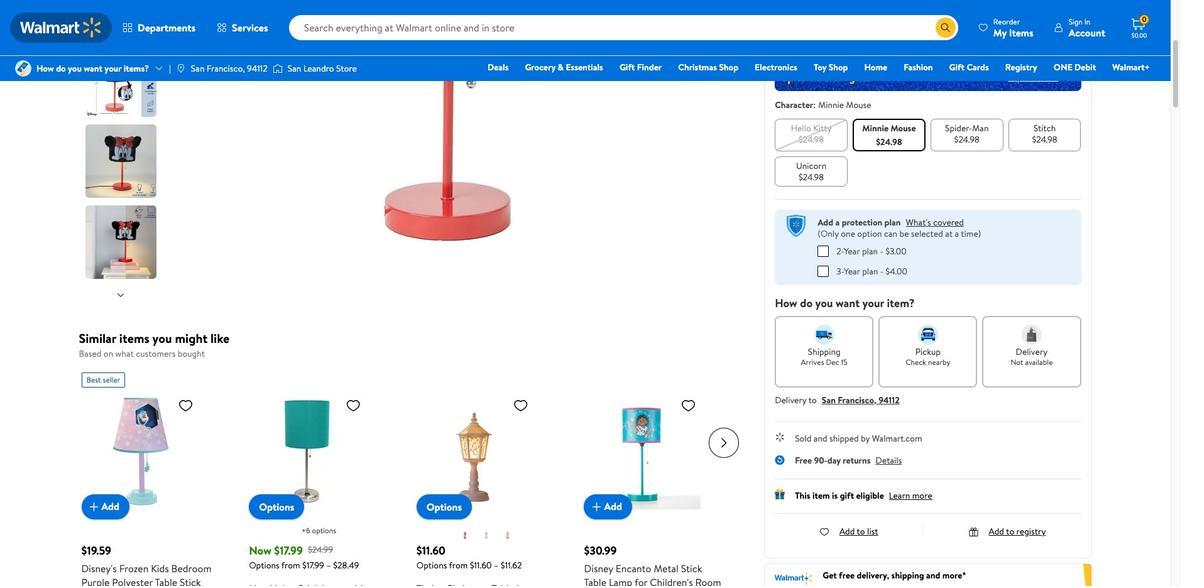 Task type: locate. For each thing, give the bounding box(es) containing it.
1 vertical spatial your
[[863, 295, 884, 311]]

minnie right ":"
[[818, 99, 844, 111]]

delivery for to
[[775, 394, 807, 406]]

san francisco, 94112 button
[[822, 394, 900, 406]]

learn more button
[[889, 489, 932, 502]]

1 horizontal spatial francisco,
[[838, 394, 877, 406]]

0 vertical spatial 94112
[[247, 62, 268, 75]]

your for item?
[[863, 295, 884, 311]]

get
[[823, 570, 837, 582]]

deals
[[488, 61, 509, 74]]

items
[[1009, 25, 1034, 39]]

1 horizontal spatial from
[[449, 559, 468, 572]]

0 horizontal spatial you
[[68, 62, 82, 75]]

1 horizontal spatial and
[[926, 570, 940, 582]]

this item is gift eligible learn more
[[795, 489, 932, 502]]

mouse down home link
[[846, 99, 871, 111]]

$17.99 down $24.99
[[302, 559, 324, 572]]

minnie
[[818, 99, 844, 111], [862, 122, 889, 134]]

add left one
[[818, 216, 833, 229]]

$17.99
[[274, 543, 303, 558], [302, 559, 324, 572]]

0 vertical spatial francisco,
[[207, 62, 245, 75]]

94112
[[247, 62, 268, 75], [879, 394, 900, 406]]

reorder
[[993, 16, 1020, 27]]

how
[[36, 62, 54, 75], [775, 295, 797, 311]]

one debit link
[[1048, 60, 1102, 74]]

free
[[839, 570, 855, 582]]

registry link
[[1000, 60, 1043, 74]]

next media item image
[[671, 35, 686, 50]]

minnie right kitty
[[862, 122, 889, 134]]

0 horizontal spatial  image
[[15, 60, 31, 77]]

1 horizontal spatial table
[[584, 575, 606, 586]]

94112 up walmart.com
[[879, 394, 900, 406]]

year down 2-year plan - $3.00
[[844, 265, 860, 277]]

2 product group from the left
[[249, 367, 389, 586]]

table right polyester
[[155, 575, 177, 586]]

how for how do you want your items?
[[36, 62, 54, 75]]

0 horizontal spatial table
[[155, 575, 177, 586]]

white snowman image
[[481, 529, 492, 540]]

want down 3-
[[836, 295, 860, 311]]

delivery up sold
[[775, 394, 807, 406]]

0 horizontal spatial gift
[[620, 61, 635, 74]]

1 vertical spatial delivery
[[775, 394, 807, 406]]

polyester
[[112, 575, 153, 586]]

0 vertical spatial mouse
[[846, 99, 871, 111]]

 image left leandro
[[273, 62, 283, 75]]

shop for christmas shop
[[719, 61, 738, 74]]

1 vertical spatial plan
[[862, 245, 878, 257]]

1 horizontal spatial delivery
[[1016, 345, 1048, 358]]

0 vertical spatial do
[[56, 62, 66, 75]]

reorder my items
[[993, 16, 1034, 39]]

unicorn
[[796, 160, 827, 172]]

do for how do you want your items?
[[56, 62, 66, 75]]

do up shipping
[[800, 295, 813, 311]]

option
[[857, 227, 882, 240]]

plan inside add a protection plan what's covered (only one option can be selected at a time)
[[885, 216, 901, 229]]

add inside add to cart button
[[827, 20, 845, 34]]

3-Year plan - $4.00 checkbox
[[818, 266, 829, 277]]

delivery not available
[[1011, 345, 1053, 367]]

0 horizontal spatial delivery
[[775, 394, 807, 406]]

– down $24.99
[[326, 559, 331, 572]]

add button for disney encanto metal stick table lamp for children's room décor, blue image
[[584, 494, 632, 519]]

wpp logo image
[[785, 215, 808, 238]]

1 add button from the left
[[81, 494, 130, 519]]

to inside button
[[847, 20, 856, 34]]

unicorn $24.98
[[796, 160, 827, 184]]

from inside the now $17.99 $24.99 options from $17.99 – $28.49
[[281, 559, 300, 572]]

0 vertical spatial how
[[36, 62, 54, 75]]

thaisu christmas table lamp classic cartoon printed decorative lights nightstand lamp for bedroom image
[[417, 392, 533, 509]]

0 horizontal spatial $11.60
[[417, 543, 446, 558]]

 image down walmart image
[[15, 60, 31, 77]]

- left '$3.00'
[[880, 245, 883, 257]]

product group containing $11.60
[[417, 367, 556, 586]]

gift for gift finder
[[620, 61, 635, 74]]

$4.00
[[886, 265, 907, 277]]

1 gift from the left
[[620, 61, 635, 74]]

add left registry
[[989, 525, 1004, 538]]

deals link
[[482, 60, 514, 74]]

table left 'lamp'
[[584, 575, 606, 586]]

1 horizontal spatial shop
[[829, 61, 848, 74]]

0 horizontal spatial do
[[56, 62, 66, 75]]

0 horizontal spatial –
[[326, 559, 331, 572]]

character list
[[772, 116, 1084, 189]]

gift left cards
[[949, 61, 965, 74]]

1 horizontal spatial mouse
[[891, 122, 916, 134]]

1 horizontal spatial $11.60
[[470, 559, 492, 572]]

3-year plan - $4.00
[[837, 265, 907, 277]]

plan down 2-year plan - $3.00
[[862, 265, 878, 277]]

– inside $11.60 options from $11.60 – $11.62
[[494, 559, 499, 572]]

now
[[249, 543, 271, 558]]

– left "$11.62"
[[494, 559, 499, 572]]

next slide for similar items you might like list image
[[709, 428, 739, 458]]

gift
[[620, 61, 635, 74], [949, 61, 965, 74]]

1 vertical spatial minnie
[[862, 122, 889, 134]]

- for $4.00
[[880, 265, 884, 277]]

delivery,
[[857, 570, 889, 582]]

 image for san francisco, 94112
[[176, 63, 186, 74]]

walmart image
[[20, 18, 102, 38]]

1 shop from the left
[[719, 61, 738, 74]]

intent image for pickup image
[[918, 325, 938, 345]]

2 vertical spatial you
[[152, 330, 172, 347]]

next image image
[[116, 290, 126, 300]]

now $17.99 $24.99 options from $17.99 – $28.49
[[249, 543, 359, 572]]

1 options link from the left
[[249, 494, 304, 519]]

0 vertical spatial minnie
[[818, 99, 844, 111]]

options link
[[249, 494, 304, 519], [417, 494, 472, 519]]

2 horizontal spatial you
[[815, 295, 833, 311]]

2 from from the left
[[449, 559, 468, 572]]

0 horizontal spatial 94112
[[247, 62, 268, 75]]

hello kitty $24.98
[[791, 122, 832, 146]]

you down walmart image
[[68, 62, 82, 75]]

explore
[[1008, 71, 1037, 83]]

1 vertical spatial year
[[844, 265, 860, 277]]

to left 'cart'
[[847, 20, 856, 34]]

to for cart
[[847, 20, 856, 34]]

sign in to add to favorites list, limelights stick lamp with charging outlet and fabric shade - brushed steel image
[[346, 397, 361, 413]]

1 horizontal spatial your
[[863, 295, 884, 311]]

1 horizontal spatial gift
[[949, 61, 965, 74]]

man
[[972, 122, 989, 134]]

1 horizontal spatial san
[[288, 62, 301, 75]]

1 vertical spatial 94112
[[879, 394, 900, 406]]

1 vertical spatial want
[[836, 295, 860, 311]]

to for registry
[[1006, 525, 1014, 538]]

0 vertical spatial want
[[84, 62, 102, 75]]

customers
[[136, 348, 176, 360]]

gift cards link
[[944, 60, 995, 74]]

2 table from the left
[[584, 575, 606, 586]]

0 vertical spatial -
[[880, 245, 883, 257]]

delivery to san francisco, 94112
[[775, 394, 900, 406]]

0 horizontal spatial shop
[[719, 61, 738, 74]]

encanto
[[616, 562, 651, 575]]

1 horizontal spatial you
[[152, 330, 172, 347]]

you up intent image for shipping
[[815, 295, 833, 311]]

1 from from the left
[[281, 559, 300, 572]]

1 vertical spatial $11.60
[[470, 559, 492, 572]]

francisco, up sold and shipped by walmart.com
[[838, 394, 877, 406]]

1 horizontal spatial how
[[775, 295, 797, 311]]

 image
[[15, 60, 31, 77], [273, 62, 283, 75], [176, 63, 186, 74]]

similar items you might like based on what customers bought
[[79, 330, 230, 360]]

1 horizontal spatial options link
[[417, 494, 472, 519]]

want
[[84, 62, 102, 75], [836, 295, 860, 311]]

add button for disney's frozen kids bedroom purple polyester table stick lamp, 18 inches image
[[81, 494, 130, 519]]

1 table from the left
[[155, 575, 177, 586]]

1 vertical spatial and
[[926, 570, 940, 582]]

do down walmart image
[[56, 62, 66, 75]]

kids
[[151, 562, 169, 575]]

year down one
[[844, 245, 860, 257]]

want left items?
[[84, 62, 102, 75]]

 image for how do you want your items?
[[15, 60, 31, 77]]

how for how do you want your item?
[[775, 295, 797, 311]]

add button up $30.99
[[584, 494, 632, 519]]

grocery
[[525, 61, 556, 74]]

francisco, down services dropdown button
[[207, 62, 245, 75]]

gift for gift cards
[[949, 61, 965, 74]]

- left $4.00
[[880, 265, 884, 277]]

$24.98 inside spider-man $24.98
[[954, 133, 980, 146]]

0 horizontal spatial from
[[281, 559, 300, 572]]

1 vertical spatial do
[[800, 295, 813, 311]]

and right sold
[[814, 432, 827, 445]]

year for 3-
[[844, 265, 860, 277]]

a right at
[[955, 227, 959, 240]]

from
[[281, 559, 300, 572], [449, 559, 468, 572]]

how do you want your items?
[[36, 62, 149, 75]]

plan for $3.00
[[862, 245, 878, 257]]

2 vertical spatial plan
[[862, 265, 878, 277]]

0 horizontal spatial san
[[191, 62, 205, 75]]

0 horizontal spatial francisco,
[[207, 62, 245, 75]]

delivery down intent image for delivery
[[1016, 345, 1048, 358]]

 image for san leandro store
[[273, 62, 283, 75]]

children's
[[650, 575, 693, 586]]

0 horizontal spatial and
[[814, 432, 827, 445]]

0 horizontal spatial a
[[836, 216, 840, 229]]

1 vertical spatial -
[[880, 265, 884, 277]]

0 horizontal spatial options link
[[249, 494, 304, 519]]

 image right |
[[176, 63, 186, 74]]

do
[[56, 62, 66, 75], [800, 295, 813, 311]]

shop right christmas
[[719, 61, 738, 74]]

your left items?
[[105, 62, 122, 75]]

0 vertical spatial you
[[68, 62, 82, 75]]

1 horizontal spatial do
[[800, 295, 813, 311]]

disney minnie mouse plush shade stick lamp, purple, 15" h x 7" w - image 3 of 6 image
[[85, 43, 159, 117]]

add to cart image
[[589, 499, 604, 514]]

4 product group from the left
[[584, 367, 724, 586]]

what's covered button
[[906, 216, 964, 229]]

fashion link
[[898, 60, 939, 74]]

details button
[[876, 454, 902, 467]]

to left list
[[857, 525, 865, 538]]

plan down option in the top right of the page
[[862, 245, 878, 257]]

san left leandro
[[288, 62, 301, 75]]

2 - from the top
[[880, 265, 884, 277]]

minnie mouse $24.98
[[862, 122, 916, 148]]

add left list
[[840, 525, 855, 538]]

0 horizontal spatial how
[[36, 62, 54, 75]]

best
[[86, 374, 101, 385]]

to
[[847, 20, 856, 34], [809, 394, 817, 406], [857, 525, 865, 538], [1006, 525, 1014, 538]]

dec
[[826, 357, 839, 367]]

0 vertical spatial your
[[105, 62, 122, 75]]

want for item?
[[836, 295, 860, 311]]

be
[[900, 227, 909, 240]]

1 product group from the left
[[81, 367, 221, 586]]

a left one
[[836, 216, 840, 229]]

2 horizontal spatial  image
[[273, 62, 283, 75]]

product group
[[81, 367, 221, 586], [249, 367, 389, 586], [417, 367, 556, 586], [584, 367, 724, 586]]

2 options link from the left
[[417, 494, 472, 519]]

1 horizontal spatial want
[[836, 295, 860, 311]]

you up customers
[[152, 330, 172, 347]]

your left item?
[[863, 295, 884, 311]]

toy
[[814, 61, 827, 74]]

time)
[[961, 227, 981, 240]]

deals
[[1039, 71, 1059, 83]]

options link up red santa image
[[417, 494, 472, 519]]

lamp
[[609, 575, 632, 586]]

toy shop
[[814, 61, 848, 74]]

$24.98
[[799, 133, 824, 146], [954, 133, 980, 146], [1032, 133, 1057, 146], [876, 136, 902, 148], [799, 171, 824, 184]]

0 vertical spatial $11.60
[[417, 543, 446, 558]]

$30.99 disney encanto metal stick table lamp for children's roo
[[584, 543, 721, 586]]

0 horizontal spatial add button
[[81, 494, 130, 519]]

1 vertical spatial francisco,
[[838, 394, 877, 406]]

3 product group from the left
[[417, 367, 556, 586]]

disney's
[[81, 562, 117, 575]]

free
[[795, 454, 812, 467]]

san down dec
[[822, 394, 836, 406]]

one
[[1054, 61, 1073, 74]]

to left registry
[[1006, 525, 1014, 538]]

add left 'cart'
[[827, 20, 845, 34]]

and left more*
[[926, 570, 940, 582]]

2 – from the left
[[494, 559, 499, 572]]

1 horizontal spatial add button
[[584, 494, 632, 519]]

$24.98 inside hello kitty $24.98
[[799, 133, 824, 146]]

hello
[[791, 122, 811, 134]]

0 vertical spatial plan
[[885, 216, 901, 229]]

add inside add a protection plan what's covered (only one option can be selected at a time)
[[818, 216, 833, 229]]

add to cart
[[827, 20, 876, 34]]

2 add button from the left
[[584, 494, 632, 519]]

add for protection
[[818, 216, 833, 229]]

$28.49
[[333, 559, 359, 572]]

grocery & essentials link
[[519, 60, 609, 74]]

mouse left spider-
[[891, 122, 916, 134]]

finder
[[637, 61, 662, 74]]

san right |
[[191, 62, 205, 75]]

1 horizontal spatial a
[[955, 227, 959, 240]]

disney minnie mouse plush shade stick lamp, purple, 15" h x 7" w - image 2 of 6 image
[[85, 0, 159, 36]]

metal
[[654, 562, 679, 575]]

0 vertical spatial delivery
[[1016, 345, 1048, 358]]

add to registry
[[989, 525, 1046, 538]]

gift left finder
[[620, 61, 635, 74]]

disney's frozen kids bedroom purple polyester table stick lamp, 18 inches image
[[81, 392, 198, 509]]

$24.98 for mouse
[[876, 136, 902, 148]]

options link up +6
[[249, 494, 304, 519]]

sold
[[795, 432, 812, 445]]

1 vertical spatial mouse
[[891, 122, 916, 134]]

1 - from the top
[[880, 245, 883, 257]]

1 horizontal spatial –
[[494, 559, 499, 572]]

store
[[336, 62, 357, 75]]

table inside $19.59 disney's frozen kids bedroom purple polyester table stic
[[155, 575, 177, 586]]

stitch $24.98
[[1032, 122, 1057, 146]]

departments button
[[112, 13, 206, 43]]

94112 down services
[[247, 62, 268, 75]]

plan right option in the top right of the page
[[885, 216, 901, 229]]

90-
[[814, 454, 828, 467]]

2 shop from the left
[[829, 61, 848, 74]]

1 vertical spatial how
[[775, 295, 797, 311]]

$24.98 for man
[[954, 133, 980, 146]]

frozen
[[119, 562, 149, 575]]

0 vertical spatial year
[[844, 245, 860, 257]]

product group containing now $17.99
[[249, 367, 389, 586]]

sign in to add to favorites list, thaisu christmas table lamp classic cartoon printed decorative lights nightstand lamp for bedroom image
[[513, 397, 528, 413]]

from inside $11.60 options from $11.60 – $11.62
[[449, 559, 468, 572]]

1 horizontal spatial  image
[[176, 63, 186, 74]]

delivery inside delivery not available
[[1016, 345, 1048, 358]]

add button up $19.59 on the bottom left of page
[[81, 494, 130, 519]]

add a protection plan what's covered (only one option can be selected at a time)
[[818, 216, 981, 240]]

to down 'arrives'
[[809, 394, 817, 406]]

selected
[[911, 227, 943, 240]]

shop right toy
[[829, 61, 848, 74]]

check
[[906, 357, 926, 367]]

plan for $4.00
[[862, 265, 878, 277]]

mouse
[[846, 99, 871, 111], [891, 122, 916, 134]]

0 horizontal spatial want
[[84, 62, 102, 75]]

1 vertical spatial $17.99
[[302, 559, 324, 572]]

2 gift from the left
[[949, 61, 965, 74]]

1 – from the left
[[326, 559, 331, 572]]

minnie inside minnie mouse $24.98
[[862, 122, 889, 134]]

– inside the now $17.99 $24.99 options from $17.99 – $28.49
[[326, 559, 331, 572]]

you inside similar items you might like based on what customers bought
[[152, 330, 172, 347]]

product group containing $19.59
[[81, 367, 221, 586]]

0 horizontal spatial your
[[105, 62, 122, 75]]

you for similar items you might like based on what customers bought
[[152, 330, 172, 347]]

1 horizontal spatial minnie
[[862, 122, 889, 134]]

add up $30.99
[[604, 500, 622, 514]]

&
[[558, 61, 564, 74]]

1 vertical spatial you
[[815, 295, 833, 311]]

$24.98 inside minnie mouse $24.98
[[876, 136, 902, 148]]

$17.99 down +6
[[274, 543, 303, 558]]

0 vertical spatial and
[[814, 432, 827, 445]]



Task type: vqa. For each thing, say whether or not it's contained in the screenshot.
to for cart
yes



Task type: describe. For each thing, give the bounding box(es) containing it.
pickup
[[915, 345, 941, 358]]

add for list
[[840, 525, 855, 538]]

registry
[[1017, 525, 1046, 538]]

add to list button
[[819, 525, 878, 538]]

add for cart
[[827, 20, 845, 34]]

up to sixty percent off deals. shop now. image
[[775, 63, 1081, 91]]

stitch
[[1034, 122, 1056, 134]]

based
[[79, 348, 101, 360]]

$19.59
[[81, 543, 111, 558]]

is
[[832, 489, 838, 502]]

delivery for not
[[1016, 345, 1048, 358]]

character : minnie mouse
[[775, 99, 871, 111]]

available
[[1025, 357, 1053, 367]]

to for san
[[809, 394, 817, 406]]

not
[[1011, 357, 1023, 367]]

kitty
[[813, 122, 832, 134]]

item?
[[887, 295, 915, 311]]

disney encanto metal stick table lamp for children's room décor, blue image
[[584, 392, 701, 509]]

0 vertical spatial $17.99
[[274, 543, 303, 558]]

gift finder
[[620, 61, 662, 74]]

sign in to add to favorites list, disney's frozen kids bedroom purple polyester table stick lamp, 18 inches image
[[178, 397, 193, 413]]

how do you want your item?
[[775, 295, 915, 311]]

items?
[[124, 62, 149, 75]]

pink santa image
[[503, 529, 513, 540]]

eligible
[[856, 489, 884, 502]]

Walmart Site-Wide search field
[[289, 15, 958, 40]]

similar
[[79, 330, 116, 347]]

add up $19.59 on the bottom left of page
[[102, 500, 119, 514]]

:
[[813, 99, 816, 111]]

0 $0.00
[[1132, 14, 1147, 40]]

disney minnie mouse plush shade stick lamp, purple, 15" h x 7" w image
[[255, 0, 657, 252]]

sold and shipped by walmart.com
[[795, 432, 922, 445]]

sign
[[1069, 16, 1083, 27]]

san leandro store
[[288, 62, 357, 75]]

0 horizontal spatial mouse
[[846, 99, 871, 111]]

2-Year plan - $3.00 checkbox
[[818, 245, 829, 257]]

san for san leandro store
[[288, 62, 301, 75]]

$11.62
[[501, 559, 522, 572]]

christmas
[[678, 61, 717, 74]]

- for $3.00
[[880, 245, 883, 257]]

+6 options
[[302, 525, 336, 536]]

add to cart button
[[775, 14, 928, 40]]

|
[[169, 62, 171, 75]]

nearby
[[928, 357, 951, 367]]

arrives
[[801, 357, 824, 367]]

walmart plus image
[[775, 570, 813, 585]]

like
[[211, 330, 230, 347]]

gifting made easy image
[[775, 489, 785, 499]]

my
[[993, 25, 1007, 39]]

options inside $11.60 options from $11.60 – $11.62
[[417, 559, 447, 572]]

you for how do you want your item?
[[815, 295, 833, 311]]

more*
[[943, 570, 966, 582]]

more
[[912, 489, 932, 502]]

grocery & essentials
[[525, 61, 603, 74]]

add for registry
[[989, 525, 1004, 538]]

Search search field
[[289, 15, 958, 40]]

leandro
[[303, 62, 334, 75]]

mouse inside minnie mouse $24.98
[[891, 122, 916, 134]]

item
[[812, 489, 830, 502]]

shop for toy shop
[[829, 61, 848, 74]]

at
[[945, 227, 953, 240]]

sign in to add to favorites list, disney encanto metal stick table lamp for children's room décor, blue image
[[681, 397, 696, 413]]

$24.98 for kitty
[[799, 133, 824, 146]]

free 90-day returns details
[[795, 454, 902, 467]]

disney minnie mouse plush shade stick lamp, purple, 15" h x 7" w - image 4 of 6 image
[[85, 124, 159, 198]]

home
[[864, 61, 887, 74]]

3-
[[837, 265, 844, 277]]

options
[[312, 525, 336, 536]]

cards
[[967, 61, 989, 74]]

intent image for delivery image
[[1022, 325, 1042, 345]]

explore deals link
[[1003, 66, 1064, 88]]

$19.59 disney's frozen kids bedroom purple polyester table stic
[[81, 543, 212, 586]]

gift finder link
[[614, 60, 668, 74]]

learn
[[889, 489, 910, 502]]

services
[[232, 21, 268, 35]]

add to cart image
[[86, 499, 102, 514]]

add to registry button
[[969, 525, 1046, 538]]

2 horizontal spatial san
[[822, 394, 836, 406]]

christmas shop
[[678, 61, 738, 74]]

pickup check nearby
[[906, 345, 951, 367]]

do for how do you want your item?
[[800, 295, 813, 311]]

shipping
[[808, 345, 841, 358]]

san for san francisco, 94112
[[191, 62, 205, 75]]

disney
[[584, 562, 613, 575]]

by
[[861, 432, 870, 445]]

options inside the now $17.99 $24.99 options from $17.99 – $28.49
[[249, 559, 279, 572]]

home link
[[859, 60, 893, 74]]

$30.99
[[584, 543, 617, 558]]

0 horizontal spatial minnie
[[818, 99, 844, 111]]

bedroom
[[171, 562, 212, 575]]

day
[[827, 454, 841, 467]]

options link for $11.60
[[417, 494, 472, 519]]

year for 2-
[[844, 245, 860, 257]]

list
[[867, 525, 878, 538]]

you for how do you want your items?
[[68, 62, 82, 75]]

1 horizontal spatial 94112
[[879, 394, 900, 406]]

red santa image
[[460, 529, 470, 540]]

to for list
[[857, 525, 865, 538]]

want for items?
[[84, 62, 102, 75]]

search icon image
[[941, 23, 951, 33]]

explore deals
[[1008, 71, 1059, 83]]

account
[[1069, 25, 1105, 39]]

table inside $30.99 disney encanto metal stick table lamp for children's roo
[[584, 575, 606, 586]]

disney minnie mouse plush shade stick lamp, purple, 15" h x 7" w - image 5 of 6 image
[[85, 205, 159, 279]]

best seller
[[86, 374, 120, 385]]

spider-
[[945, 122, 972, 134]]

$3.00
[[886, 245, 907, 257]]

product group containing $30.99
[[584, 367, 724, 586]]

returns
[[843, 454, 871, 467]]

your for items?
[[105, 62, 122, 75]]

+6
[[302, 525, 310, 536]]

this
[[795, 489, 810, 502]]

essentials
[[566, 61, 603, 74]]

options link for now
[[249, 494, 304, 519]]

limelights stick lamp with charging outlet and fabric shade - brushed steel image
[[249, 392, 366, 509]]

intent image for shipping image
[[814, 325, 834, 345]]

christmas shop link
[[673, 60, 744, 74]]

what's
[[906, 216, 931, 229]]

get free delivery, shipping and more*
[[823, 570, 966, 582]]

sign in account
[[1069, 16, 1105, 39]]

gift cards
[[949, 61, 989, 74]]

2-
[[837, 245, 844, 257]]

$24.98 inside unicorn $24.98
[[799, 171, 824, 184]]



